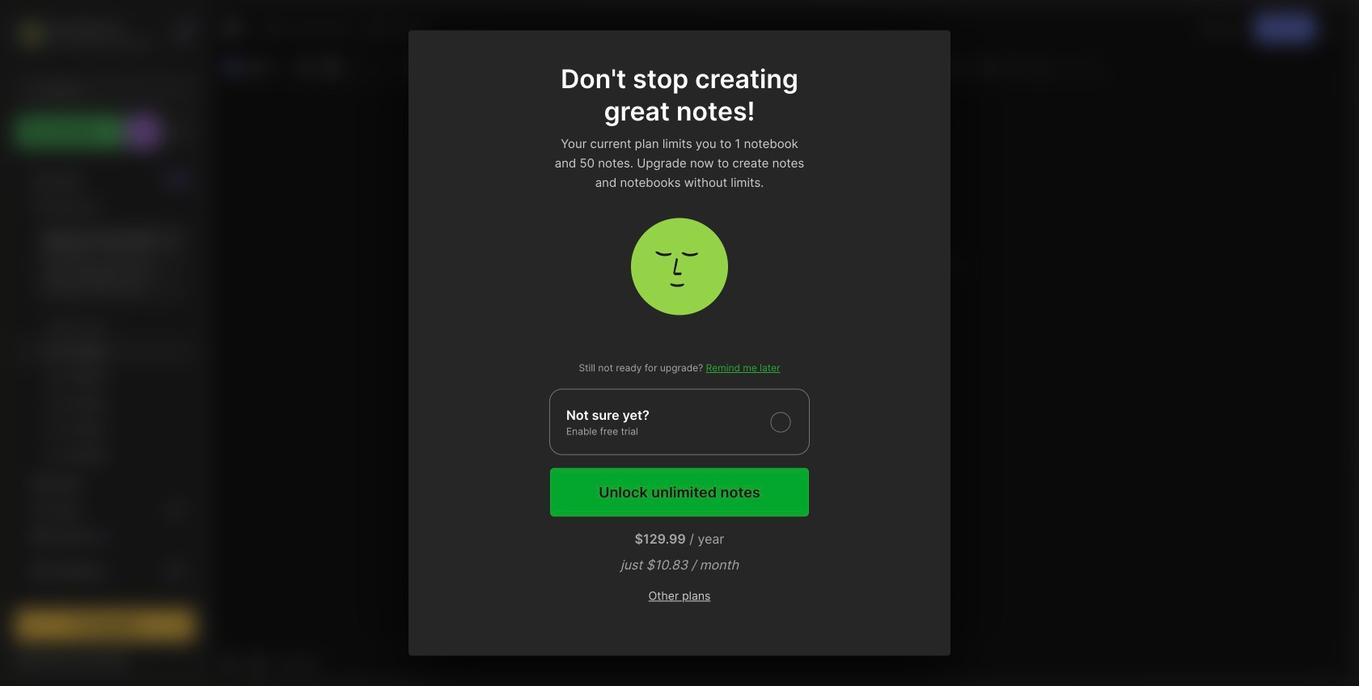 Task type: describe. For each thing, give the bounding box(es) containing it.
underline image
[[704, 56, 727, 79]]

tree inside main element
[[6, 158, 205, 672]]

numbered list image
[[797, 56, 820, 79]]

none search field inside main element
[[45, 80, 174, 100]]

italic image
[[678, 56, 701, 79]]

bold image
[[653, 56, 675, 79]]

add tag image
[[248, 655, 268, 674]]

outdent image
[[948, 56, 971, 79]]

group inside main element
[[15, 218, 194, 478]]

Search text field
[[45, 83, 174, 98]]

font color image
[[612, 56, 651, 79]]

main element
[[0, 0, 210, 686]]



Task type: vqa. For each thing, say whether or not it's contained in the screenshot.
tab list
no



Task type: locate. For each thing, give the bounding box(es) containing it.
None search field
[[45, 80, 174, 100]]

expand notebooks image
[[21, 567, 31, 576]]

happy face illustration image
[[631, 218, 728, 315]]

font size image
[[568, 57, 608, 78]]

font family image
[[490, 57, 563, 78]]

insert image
[[221, 57, 292, 78]]

None checkbox
[[550, 389, 810, 455]]

note window element
[[210, 5, 1355, 682]]

superscript image
[[1004, 56, 1026, 79]]

task image
[[294, 56, 317, 79]]

heading level image
[[404, 57, 486, 78]]

group
[[15, 218, 194, 478]]

add a reminder image
[[221, 655, 240, 674]]

strikethrough image
[[978, 56, 1001, 79]]

subscript image
[[1030, 56, 1052, 79]]

calendar event image
[[320, 56, 342, 79]]

dialog
[[409, 30, 951, 656]]

highlight image
[[729, 56, 766, 79]]

tree
[[6, 158, 205, 672]]

bulleted list image
[[771, 56, 794, 79]]

expand note image
[[223, 19, 242, 38]]

Note Editor text field
[[211, 83, 1354, 648]]



